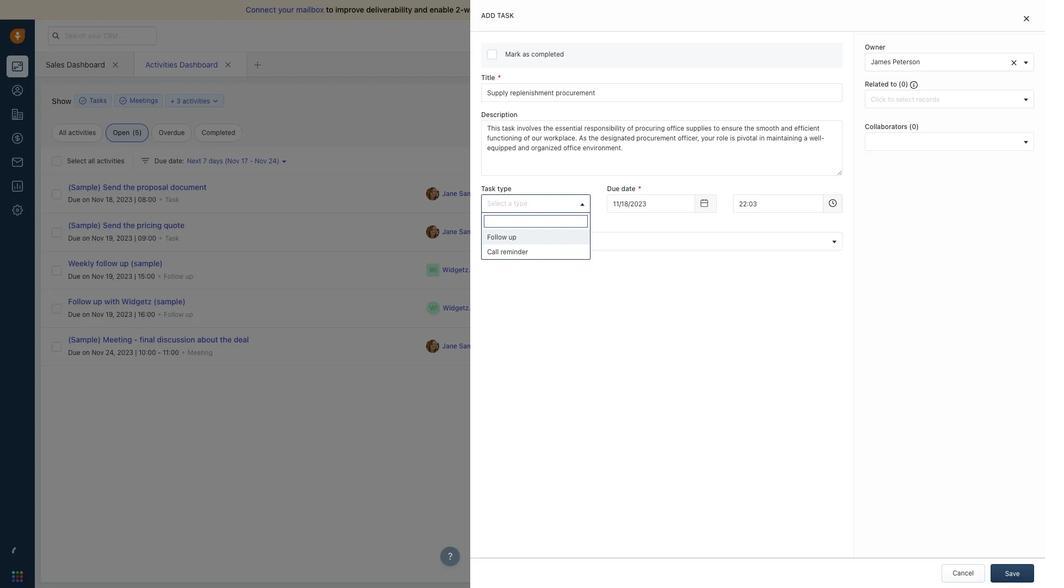 Task type: locate. For each thing, give the bounding box(es) containing it.
1 vertical spatial task
[[576, 96, 589, 105]]

1 vertical spatial +
[[839, 138, 843, 146]]

configure
[[864, 85, 895, 93]]

2 vertical spatial the
[[220, 335, 232, 344]]

09:00
[[138, 234, 156, 242]]

2023 down "follow up with widgetz (sample)" link
[[116, 310, 133, 318]]

task down the quote
[[165, 234, 179, 242]]

0 vertical spatial widgetz.io
[[443, 266, 476, 274]]

(sample) send the proposal document
[[68, 183, 207, 192]]

1 vertical spatial mark complete button
[[633, 223, 701, 241]]

(sample) send the pricing quote link
[[68, 221, 185, 230]]

2 jane sampleton (sample) link from the top
[[443, 227, 523, 237]]

jane for (sample) send the proposal document
[[443, 190, 458, 198]]

add down completed
[[562, 96, 574, 105]]

1 vertical spatial task
[[165, 196, 179, 204]]

0 vertical spatial +1
[[532, 189, 539, 198]]

connect for connect your mailbox to improve deliverability and enable 2-way sync of email conversations.
[[246, 5, 276, 14]]

1 sampleton from the top
[[459, 190, 493, 198]]

1 mark complete from the top
[[650, 189, 695, 198]]

0 left 'save' button in the right of the page
[[960, 566, 965, 576]]

1 horizontal spatial task
[[576, 96, 589, 105]]

activities right all
[[68, 129, 96, 137]]

type up select a type
[[498, 185, 512, 193]]

mark complete button down the start typing the details about the task… 'text box'
[[633, 185, 701, 203]]

connect video conferencing + calendar
[[749, 138, 872, 146]]

description
[[482, 111, 518, 119]]

1 jane sampleton (sample) link from the top
[[443, 189, 523, 198]]

add for 'add task' button
[[562, 96, 574, 105]]

| left 15:00
[[134, 272, 136, 280]]

1 vertical spatial complete
[[667, 228, 695, 236]]

3 jane sampleton (sample) from the top
[[443, 342, 523, 350]]

mark complete down -- "text box"
[[650, 228, 695, 236]]

2 horizontal spatial add
[[635, 96, 647, 105]]

0 horizontal spatial +
[[171, 97, 175, 105]]

view activity goals
[[667, 132, 726, 140]]

jane sampleton (sample)
[[443, 190, 523, 198], [443, 228, 523, 236], [443, 342, 523, 350]]

0 vertical spatial mark complete
[[650, 189, 695, 198]]

2023 down weekly follow up (sample) link
[[116, 272, 133, 280]]

mark for document
[[650, 189, 665, 198]]

on up weekly
[[82, 234, 90, 242]]

on down follow up with widgetz (sample)
[[82, 310, 90, 318]]

open
[[113, 129, 130, 137]]

Title text field
[[482, 83, 843, 102]]

1 vertical spatial sampleton
[[459, 228, 493, 236]]

+1 for quote
[[532, 228, 539, 236]]

1 jane sampleton (sample) from the top
[[443, 190, 523, 198]]

0 vertical spatial jane sampleton (sample) link
[[443, 189, 523, 198]]

add left meeting
[[635, 96, 647, 105]]

activities right 3
[[183, 97, 210, 105]]

follow up inside "option"
[[488, 233, 517, 242]]

(sample) down due on nov 19, 2023 | 16:00
[[68, 335, 101, 344]]

0 vertical spatial widgetz.io (sample)
[[443, 266, 506, 274]]

2 complete from the top
[[667, 228, 695, 236]]

explore plans link
[[834, 29, 888, 42]]

2023 for (sample)
[[116, 272, 133, 280]]

1 vertical spatial connect
[[749, 138, 775, 146]]

2 vertical spatial 19,
[[106, 310, 115, 318]]

add inside "button"
[[635, 96, 647, 105]]

nov
[[227, 157, 240, 165], [255, 157, 267, 165], [761, 194, 775, 203], [92, 196, 104, 204], [92, 234, 104, 242], [92, 272, 104, 280], [92, 310, 104, 318], [92, 348, 104, 357]]

mark as completed
[[506, 50, 564, 58]]

jane sampleton (sample) link for (sample) send the pricing quote
[[443, 227, 523, 237]]

0 horizontal spatial add
[[482, 11, 496, 20]]

add inside the × tab panel
[[482, 11, 496, 20]]

0 vertical spatial jane sampleton (sample)
[[443, 190, 523, 198]]

0
[[902, 80, 906, 88], [913, 123, 917, 131], [960, 566, 965, 576], [1005, 566, 1010, 576]]

0 horizontal spatial calendar
[[764, 111, 795, 121]]

send
[[103, 183, 121, 192], [103, 221, 121, 230]]

any
[[897, 465, 908, 473]]

19, down follow
[[106, 272, 115, 280]]

the left deal
[[220, 335, 232, 344]]

task down document
[[165, 196, 179, 204]]

2 vertical spatial select
[[488, 237, 507, 245]]

1 horizontal spatial type
[[514, 200, 528, 208]]

5
[[135, 129, 139, 137]]

activity
[[684, 132, 707, 140]]

sampleton for (sample) send the pricing quote
[[459, 228, 493, 236]]

add
[[482, 11, 496, 20], [562, 96, 574, 105], [635, 96, 647, 105]]

2 (sample) from the top
[[68, 221, 101, 230]]

0 vertical spatial -
[[250, 157, 253, 165]]

due on nov 18, 2023 | 08:00
[[68, 196, 156, 204]]

0 vertical spatial type
[[498, 185, 512, 193]]

1 vertical spatial jane sampleton (sample)
[[443, 228, 523, 236]]

activities for all
[[97, 157, 125, 165]]

1 horizontal spatial connect
[[749, 138, 775, 146]]

mark complete right date
[[650, 189, 695, 198]]

3 sampleton from the top
[[459, 342, 493, 350]]

2 mark complete from the top
[[650, 228, 695, 236]]

select left all in the left top of the page
[[67, 157, 86, 165]]

1 vertical spatial widgetz.io (sample) link
[[443, 304, 507, 313]]

follow up right 15:00
[[164, 272, 193, 280]]

Click to select records search field
[[869, 94, 1021, 105]]

mark complete
[[650, 189, 695, 198], [650, 228, 695, 236]]

connect for connect video conferencing + calendar
[[749, 138, 775, 146]]

connect your mailbox to improve deliverability and enable 2-way sync of email conversations.
[[246, 5, 582, 14]]

19,
[[106, 234, 115, 242], [106, 272, 115, 280], [106, 310, 115, 318]]

none text field inside the × tab panel
[[734, 195, 824, 213]]

2 vertical spatial activities
[[97, 157, 125, 165]]

| left the 08:00
[[134, 196, 136, 204]]

view
[[667, 132, 682, 140]]

0 horizontal spatial connect
[[246, 5, 276, 14]]

0 vertical spatial mark complete button
[[633, 185, 701, 203]]

select an outcome
[[488, 237, 545, 245]]

select inside dropdown button
[[488, 200, 507, 208]]

way
[[464, 5, 478, 14]]

0 right collaborators
[[913, 123, 917, 131]]

2 vertical spatial jane sampleton (sample) link
[[443, 342, 523, 351]]

1 vertical spatial jane sampleton (sample) link
[[443, 227, 523, 237]]

2 vertical spatial (sample)
[[68, 335, 101, 344]]

( right collaborators
[[910, 123, 913, 131]]

on down weekly
[[82, 272, 90, 280]]

0 horizontal spatial dashboard
[[67, 60, 105, 69]]

1 horizontal spatial dashboard
[[180, 60, 218, 69]]

follow up "discussion"
[[164, 310, 184, 318]]

( right 'days'
[[225, 157, 227, 165]]

add left of
[[482, 11, 496, 20]]

related
[[866, 80, 889, 88]]

my calendar
[[751, 111, 795, 121]]

1 0 link from the left
[[960, 566, 965, 576]]

1 mark complete button from the top
[[633, 185, 701, 203]]

3 jane from the top
[[443, 342, 458, 350]]

select left a
[[488, 200, 507, 208]]

4 on from the top
[[82, 310, 90, 318]]

connect
[[246, 5, 276, 14], [749, 138, 775, 146]]

follow up down outcome
[[488, 233, 517, 242]]

the for pricing
[[123, 221, 135, 230]]

1 vertical spatial (sample)
[[68, 221, 101, 230]]

connect left your in the top of the page
[[246, 5, 276, 14]]

on for follow up with widgetz (sample)
[[82, 310, 90, 318]]

1 vertical spatial follow up
[[164, 272, 193, 280]]

08:00
[[138, 196, 156, 204]]

jane sampleton (sample) for (sample) send the pricing quote
[[443, 228, 523, 236]]

on for (sample) send the proposal document
[[82, 196, 90, 204]]

2 send from the top
[[103, 221, 121, 230]]

2 vertical spatial task
[[165, 234, 179, 242]]

follow up for weekly follow up (sample)
[[164, 272, 193, 280]]

task inside the × tab panel
[[497, 11, 514, 20]]

the left pricing on the top of the page
[[123, 221, 135, 230]]

complete for (sample) send the pricing quote
[[667, 228, 695, 236]]

follow left with
[[68, 297, 91, 306]]

- left the 11:00
[[158, 348, 161, 357]]

+ inside button
[[171, 97, 175, 105]]

follow
[[96, 259, 118, 268]]

0 vertical spatial (sample)
[[68, 183, 101, 192]]

1 (sample) from the top
[[68, 183, 101, 192]]

+1 up outcome
[[532, 228, 539, 236]]

0 vertical spatial connect
[[246, 5, 276, 14]]

down image
[[212, 97, 220, 105]]

0 horizontal spatial 0 link
[[960, 566, 965, 576]]

dashboard right sales
[[67, 60, 105, 69]]

0 horizontal spatial to
[[326, 5, 334, 14]]

2023 for pricing
[[116, 234, 133, 242]]

2 horizontal spatial -
[[250, 157, 253, 165]]

0 vertical spatial jane
[[443, 190, 458, 198]]

2023
[[116, 196, 133, 204], [116, 234, 133, 242], [116, 272, 133, 280], [116, 310, 133, 318], [117, 348, 133, 357]]

enable
[[430, 5, 454, 14]]

(sample) up due on nov 19, 2023 | 09:00
[[68, 221, 101, 230]]

+ left 3
[[171, 97, 175, 105]]

1 +1 from the top
[[532, 189, 539, 198]]

2 jane sampleton (sample) from the top
[[443, 228, 523, 236]]

mark right date
[[650, 189, 665, 198]]

follow up up "discussion"
[[164, 310, 193, 318]]

mark down -- "text box"
[[650, 228, 665, 236]]

0 horizontal spatial type
[[498, 185, 512, 193]]

19, for follow
[[106, 272, 115, 280]]

list box
[[482, 230, 591, 260]]

related to ( 0 )
[[866, 80, 911, 88]]

due for weekly follow up (sample)
[[68, 272, 80, 280]]

sampleton
[[459, 190, 493, 198], [459, 228, 493, 236], [459, 342, 493, 350]]

1 horizontal spatial add
[[562, 96, 574, 105]]

video
[[777, 138, 794, 146]]

type right a
[[514, 200, 528, 208]]

up right 15:00
[[185, 272, 193, 280]]

2 vertical spatial jane sampleton (sample)
[[443, 342, 523, 350]]

1 vertical spatial activities
[[68, 129, 96, 137]]

add task button
[[543, 92, 594, 110]]

0 right cancel
[[1005, 566, 1010, 576]]

0 vertical spatial to
[[326, 5, 334, 14]]

send for proposal
[[103, 183, 121, 192]]

2 on from the top
[[82, 234, 90, 242]]

1 dashboard from the left
[[67, 60, 105, 69]]

mark complete for quote
[[650, 228, 695, 236]]

2 vertical spatial follow up
[[164, 310, 193, 318]]

1 horizontal spatial to
[[891, 80, 898, 88]]

0 horizontal spatial meeting
[[103, 335, 132, 344]]

and
[[414, 5, 428, 14]]

1 vertical spatial add task
[[562, 96, 589, 105]]

jane sampleton (sample) link
[[443, 189, 523, 198], [443, 227, 523, 237], [443, 342, 523, 351]]

0 vertical spatial 19,
[[106, 234, 115, 242]]

19, down with
[[106, 310, 115, 318]]

0 vertical spatial complete
[[667, 189, 695, 198]]

jane
[[443, 190, 458, 198], [443, 228, 458, 236], [443, 342, 458, 350]]

freshworks switcher image
[[12, 571, 23, 582]]

improve
[[336, 5, 364, 14]]

| left 10:00
[[135, 348, 137, 357]]

2 dashboard from the left
[[180, 60, 218, 69]]

widgetz.io
[[443, 266, 476, 274], [443, 304, 477, 312]]

mark complete button down -- "text box"
[[633, 223, 701, 241]]

mark complete button
[[633, 185, 701, 203], [633, 223, 701, 241]]

add task right way
[[482, 11, 514, 20]]

add inside button
[[562, 96, 574, 105]]

+ up microsoft teams
[[839, 138, 843, 146]]

1 horizontal spatial add task
[[562, 96, 589, 105]]

1 vertical spatial widgetz.io (sample)
[[443, 304, 507, 312]]

add task down completed
[[562, 96, 589, 105]]

1 horizontal spatial 17
[[751, 194, 759, 203]]

0 vertical spatial activities
[[183, 97, 210, 105]]

0 vertical spatial task
[[497, 11, 514, 20]]

complete down -- "text box"
[[667, 228, 695, 236]]

0 horizontal spatial -
[[134, 335, 138, 344]]

the for proposal
[[123, 183, 135, 192]]

-- text field
[[608, 195, 695, 213]]

1 vertical spatial mark
[[650, 189, 665, 198]]

(sample) down all in the left top of the page
[[68, 183, 101, 192]]

3 (sample) from the top
[[68, 335, 101, 344]]

overdue
[[159, 129, 185, 137]]

1 send from the top
[[103, 183, 121, 192]]

1 vertical spatial the
[[123, 221, 135, 230]]

1 horizontal spatial +
[[839, 138, 843, 146]]

0 vertical spatial add task
[[482, 11, 514, 20]]

1 vertical spatial send
[[103, 221, 121, 230]]

collaborators
[[866, 123, 908, 131]]

links.
[[910, 465, 925, 473]]

1 horizontal spatial 0 link
[[1005, 566, 1010, 576]]

meeting up due on nov 24, 2023 | 10:00 - 11:00 at left bottom
[[103, 335, 132, 344]]

| left the 09:00
[[134, 234, 136, 242]]

complete down the start typing the details about the task… 'text box'
[[667, 189, 695, 198]]

(sample)
[[68, 183, 101, 192], [68, 221, 101, 230], [68, 335, 101, 344]]

open ( 5 )
[[113, 129, 142, 137]]

discussion
[[157, 335, 195, 344]]

18,
[[106, 196, 115, 204]]

1 on from the top
[[82, 196, 90, 204]]

1 vertical spatial jane
[[443, 228, 458, 236]]

- left final
[[134, 335, 138, 344]]

2023 right "18,"
[[116, 196, 133, 204]]

task inside the × tab panel
[[482, 185, 496, 193]]

task up select a type
[[482, 185, 496, 193]]

2023 down (sample) send the pricing quote
[[116, 234, 133, 242]]

mark left as
[[506, 50, 521, 58]]

1 vertical spatial select
[[488, 200, 507, 208]]

as
[[523, 50, 530, 58]]

1 vertical spatial widgetz.io
[[443, 304, 477, 312]]

connect left video
[[749, 138, 775, 146]]

0 horizontal spatial task
[[497, 11, 514, 20]]

conferencing
[[796, 138, 837, 146]]

mark complete for document
[[650, 189, 695, 198]]

+ 3 activities
[[171, 97, 210, 105]]

2023 right 24,
[[117, 348, 133, 357]]

list box containing follow up
[[482, 230, 591, 260]]

2023 for widgetz
[[116, 310, 133, 318]]

1 jane from the top
[[443, 190, 458, 198]]

0 vertical spatial task
[[482, 185, 496, 193]]

complete for (sample) send the proposal document
[[667, 189, 695, 198]]

activities
[[183, 97, 210, 105], [68, 129, 96, 137], [97, 157, 125, 165]]

mark inside the × tab panel
[[506, 50, 521, 58]]

1 vertical spatial 19,
[[106, 272, 115, 280]]

dashboard up + 3 activities button
[[180, 60, 218, 69]]

calendar
[[764, 111, 795, 121], [845, 138, 872, 146]]

None text field
[[734, 195, 824, 213]]

next
[[187, 157, 201, 165]]

3 on from the top
[[82, 272, 90, 280]]

- left 24
[[250, 157, 253, 165]]

×
[[1012, 56, 1018, 68]]

widgetz
[[122, 297, 152, 306]]

| left 16:00
[[134, 310, 136, 318]]

due on nov 19, 2023 | 09:00
[[68, 234, 156, 242]]

1 19, from the top
[[106, 234, 115, 242]]

calendar right my
[[764, 111, 795, 121]]

on
[[82, 196, 90, 204], [82, 234, 90, 242], [82, 272, 90, 280], [82, 310, 90, 318], [82, 348, 90, 357]]

0 vertical spatial +
[[171, 97, 175, 105]]

10:00
[[139, 348, 156, 357]]

0 down "peterson"
[[902, 80, 906, 88]]

0 vertical spatial 17
[[241, 157, 248, 165]]

1 vertical spatial meeting
[[188, 348, 213, 357]]

follow down outcome
[[488, 233, 507, 242]]

the up due on nov 18, 2023 | 08:00
[[123, 183, 135, 192]]

-
[[250, 157, 253, 165], [134, 335, 138, 344], [158, 348, 161, 357]]

don't
[[863, 465, 879, 473]]

calendar up teams
[[845, 138, 872, 146]]

1 vertical spatial +1
[[532, 228, 539, 236]]

widgetz.io (sample) inside widgetz.io (sample) link
[[443, 266, 506, 274]]

due date
[[608, 185, 636, 193]]

send email image
[[938, 31, 946, 40]]

0 vertical spatial send
[[103, 183, 121, 192]]

follow right 15:00
[[164, 272, 184, 280]]

about
[[197, 335, 218, 344]]

2 vertical spatial mark
[[650, 228, 665, 236]]

19, down (sample) send the pricing quote link
[[106, 234, 115, 242]]

meeting down about
[[188, 348, 213, 357]]

0 vertical spatial mark
[[506, 50, 521, 58]]

1 complete from the top
[[667, 189, 695, 198]]

select for select all activities
[[67, 157, 86, 165]]

up up the reminder
[[509, 233, 517, 242]]

0 vertical spatial select
[[67, 157, 86, 165]]

2 19, from the top
[[106, 272, 115, 280]]

Start typing the details about the task… text field
[[482, 121, 843, 176]]

a
[[509, 200, 512, 208]]

on left "18,"
[[82, 196, 90, 204]]

2 0 link from the left
[[1005, 566, 1010, 576]]

widgetz.io for weekly follow up (sample)
[[443, 266, 476, 274]]

add task inside the × tab panel
[[482, 11, 514, 20]]

0 link right cancel
[[1005, 566, 1010, 576]]

1 horizontal spatial activities
[[97, 157, 125, 165]]

1 vertical spatial 17
[[751, 194, 759, 203]]

meeting
[[649, 96, 674, 105]]

3 19, from the top
[[106, 310, 115, 318]]

1 vertical spatial mark complete
[[650, 228, 695, 236]]

+1 right task type
[[532, 189, 539, 198]]

jane for (sample) send the pricing quote
[[443, 228, 458, 236]]

outcome
[[518, 237, 545, 245]]

1 horizontal spatial meeting
[[188, 348, 213, 357]]

activities inside button
[[183, 97, 210, 105]]

follow inside "option"
[[488, 233, 507, 242]]

2 +1 from the top
[[532, 228, 539, 236]]

0 horizontal spatial add task
[[482, 11, 514, 20]]

mark complete button for (sample) send the pricing quote
[[633, 223, 701, 241]]

due for (sample) meeting - final discussion about the deal
[[68, 348, 80, 357]]

2 jane from the top
[[443, 228, 458, 236]]

add for add meeting "button" on the right top of the page
[[635, 96, 647, 105]]

5 on from the top
[[82, 348, 90, 357]]

1 vertical spatial calendar
[[845, 138, 872, 146]]

0 vertical spatial widgetz.io (sample) link
[[443, 266, 507, 275]]

+
[[171, 97, 175, 105], [839, 138, 843, 146]]

1 vertical spatial type
[[514, 200, 528, 208]]

on for weekly follow up (sample)
[[82, 272, 90, 280]]

None search field
[[484, 215, 588, 228]]

activities dashboard
[[145, 60, 218, 69]]

due on nov 19, 2023 | 16:00
[[68, 310, 155, 318]]

task
[[497, 11, 514, 20], [576, 96, 589, 105]]

2 horizontal spatial activities
[[183, 97, 210, 105]]

send up due on nov 18, 2023 | 08:00
[[103, 183, 121, 192]]

activities right all in the left top of the page
[[97, 157, 125, 165]]

select inside button
[[488, 237, 507, 245]]

2 vertical spatial jane
[[443, 342, 458, 350]]

2 sampleton from the top
[[459, 228, 493, 236]]

add meeting button
[[616, 92, 680, 110]]

send up due on nov 19, 2023 | 09:00
[[103, 221, 121, 230]]

0 vertical spatial the
[[123, 183, 135, 192]]

2 mark complete button from the top
[[633, 223, 701, 241]]

2 vertical spatial sampleton
[[459, 342, 493, 350]]

3 jane sampleton (sample) link from the top
[[443, 342, 523, 351]]

select up call
[[488, 237, 507, 245]]

on left 24,
[[82, 348, 90, 357]]

0 link left 'save' button in the right of the page
[[960, 566, 965, 576]]



Task type: describe. For each thing, give the bounding box(es) containing it.
deliverability
[[366, 5, 412, 14]]

widgetz.io for follow up with widgetz (sample)
[[443, 304, 477, 312]]

(sample) for (sample) meeting - final discussion about the deal
[[68, 335, 101, 344]]

dashboard for sales dashboard
[[67, 60, 105, 69]]

next 7 days ( nov 17 - nov 24 )
[[187, 157, 279, 165]]

Search your CRM... text field
[[48, 26, 157, 45]]

2023 for final
[[117, 348, 133, 357]]

show
[[52, 96, 72, 105]]

due on nov 19, 2023 | 15:00
[[68, 272, 155, 280]]

activities
[[145, 60, 178, 69]]

15:00
[[138, 272, 155, 280]]

(sample) for (sample) send the proposal document
[[68, 183, 101, 192]]

| for final
[[135, 348, 137, 357]]

due date:
[[155, 157, 184, 165]]

select for select an outcome
[[488, 237, 507, 245]]

7
[[203, 157, 207, 165]]

0 horizontal spatial activities
[[68, 129, 96, 137]]

conversations.
[[530, 5, 582, 14]]

call
[[488, 248, 499, 256]]

× tab panel
[[471, 0, 1046, 588]]

select for select a type
[[488, 200, 507, 208]]

weekly
[[68, 259, 94, 268]]

document
[[170, 183, 207, 192]]

( right open
[[133, 129, 135, 137]]

explore plans
[[840, 31, 882, 39]]

follow up with widgetz (sample) link
[[68, 297, 186, 306]]

0 vertical spatial calendar
[[764, 111, 795, 121]]

(sample) for (sample) send the pricing quote
[[68, 221, 101, 230]]

on for (sample) meeting - final discussion about the deal
[[82, 348, 90, 357]]

collaborators ( 0 )
[[866, 123, 919, 131]]

peterson
[[893, 58, 921, 66]]

date
[[622, 185, 636, 193]]

11:00
[[163, 348, 179, 357]]

all activities
[[59, 129, 96, 137]]

with
[[104, 297, 120, 306]]

2 vertical spatial -
[[158, 348, 161, 357]]

widgets
[[897, 85, 921, 93]]

on for (sample) send the pricing quote
[[82, 234, 90, 242]]

connect your mailbox link
[[246, 5, 326, 14]]

explore
[[840, 31, 864, 39]]

activities for 3
[[183, 97, 210, 105]]

what's new image
[[967, 32, 975, 40]]

cancel
[[953, 569, 975, 577]]

weekly follow up (sample)
[[68, 259, 163, 268]]

2023 for proposal
[[116, 196, 133, 204]]

save
[[1006, 570, 1021, 578]]

up left with
[[93, 297, 102, 306]]

task type
[[482, 185, 512, 193]]

days
[[209, 157, 223, 165]]

| for (sample)
[[134, 272, 136, 280]]

completed
[[202, 129, 235, 137]]

1 horizontal spatial calendar
[[845, 138, 872, 146]]

due on nov 24, 2023 | 10:00 - 11:00
[[68, 348, 179, 357]]

2-
[[456, 5, 464, 14]]

goals
[[709, 132, 726, 140]]

follow up option
[[482, 230, 591, 245]]

| for widgetz
[[134, 310, 136, 318]]

list box inside the × tab panel
[[482, 230, 591, 260]]

my
[[751, 111, 762, 121]]

sales
[[46, 60, 65, 69]]

reminder
[[501, 248, 528, 256]]

widgetz.io (sample) for weekly follow up (sample)
[[443, 266, 506, 274]]

james
[[872, 58, 892, 66]]

0 horizontal spatial 17
[[241, 157, 248, 165]]

send for pricing
[[103, 221, 121, 230]]

final
[[140, 335, 155, 344]]

date:
[[169, 157, 184, 165]]

17 nov
[[751, 194, 775, 203]]

you don't have any links.
[[849, 465, 925, 473]]

outcome
[[482, 222, 510, 230]]

follow up for follow up with widgetz (sample)
[[164, 310, 193, 318]]

select a type button
[[482, 195, 591, 213]]

task for document
[[165, 196, 179, 204]]

due inside the × tab panel
[[608, 185, 620, 193]]

mark complete button for (sample) send the proposal document
[[633, 185, 701, 203]]

(sample) meeting - final discussion about the deal
[[68, 335, 249, 344]]

widgetz.io (sample) link for weekly follow up (sample)
[[443, 266, 507, 275]]

save button
[[991, 564, 1035, 583]]

up right follow
[[120, 259, 129, 268]]

task inside button
[[576, 96, 589, 105]]

select all activities
[[67, 157, 125, 165]]

owner
[[866, 43, 886, 51]]

| for pricing
[[134, 234, 136, 242]]

| for proposal
[[134, 196, 136, 204]]

cancel button
[[942, 564, 986, 583]]

( right configure
[[899, 80, 902, 88]]

all
[[88, 157, 95, 165]]

× dialog
[[471, 0, 1046, 588]]

+1 for document
[[532, 189, 539, 198]]

email
[[509, 5, 528, 14]]

sales dashboard
[[46, 60, 105, 69]]

+ 3 activities button
[[166, 94, 225, 107]]

add task inside button
[[562, 96, 589, 105]]

microsoft
[[811, 154, 840, 162]]

your
[[278, 5, 294, 14]]

you
[[849, 465, 861, 473]]

due for follow up with widgetz (sample)
[[68, 310, 80, 318]]

call reminder option
[[482, 245, 591, 260]]

to inside the × tab panel
[[891, 80, 898, 88]]

due for (sample) send the pricing quote
[[68, 234, 80, 242]]

plans
[[865, 31, 882, 39]]

dashboard for activities dashboard
[[180, 60, 218, 69]]

type inside dropdown button
[[514, 200, 528, 208]]

mailbox
[[296, 5, 324, 14]]

weekly follow up (sample) link
[[68, 259, 163, 268]]

jane sampleton (sample) link for (sample) send the proposal document
[[443, 189, 523, 198]]

widgetz.io (sample) for follow up with widgetz (sample)
[[443, 304, 507, 312]]

up up "discussion"
[[186, 310, 193, 318]]

an
[[509, 237, 516, 245]]

title
[[482, 74, 495, 82]]

microsoft teams
[[811, 154, 862, 162]]

mark for quote
[[650, 228, 665, 236]]

sampleton for (sample) send the proposal document
[[459, 190, 493, 198]]

19, for up
[[106, 310, 115, 318]]

24,
[[106, 348, 115, 357]]

due for (sample) send the proposal document
[[68, 196, 80, 204]]

view activity goals link
[[657, 131, 726, 140]]

follow up with widgetz (sample)
[[68, 297, 186, 306]]

task for quote
[[165, 234, 179, 242]]

+ 3 activities link
[[171, 96, 220, 106]]

completed
[[532, 50, 564, 58]]

jane sampleton (sample) for (sample) send the proposal document
[[443, 190, 523, 198]]

19, for send
[[106, 234, 115, 242]]

proposal
[[137, 183, 168, 192]]

configure widgets
[[864, 85, 921, 93]]

0 vertical spatial meeting
[[103, 335, 132, 344]]

24
[[269, 157, 277, 165]]

pricing
[[137, 221, 162, 230]]

quote
[[164, 221, 185, 230]]

close image
[[1025, 15, 1030, 22]]

up inside "option"
[[509, 233, 517, 242]]

all
[[59, 129, 67, 137]]

widgetz.io (sample) link for follow up with widgetz (sample)
[[443, 304, 507, 313]]

1 vertical spatial -
[[134, 335, 138, 344]]

tasks
[[90, 97, 107, 105]]

select a type
[[488, 200, 528, 208]]



Task type: vqa. For each thing, say whether or not it's contained in the screenshot.
21
no



